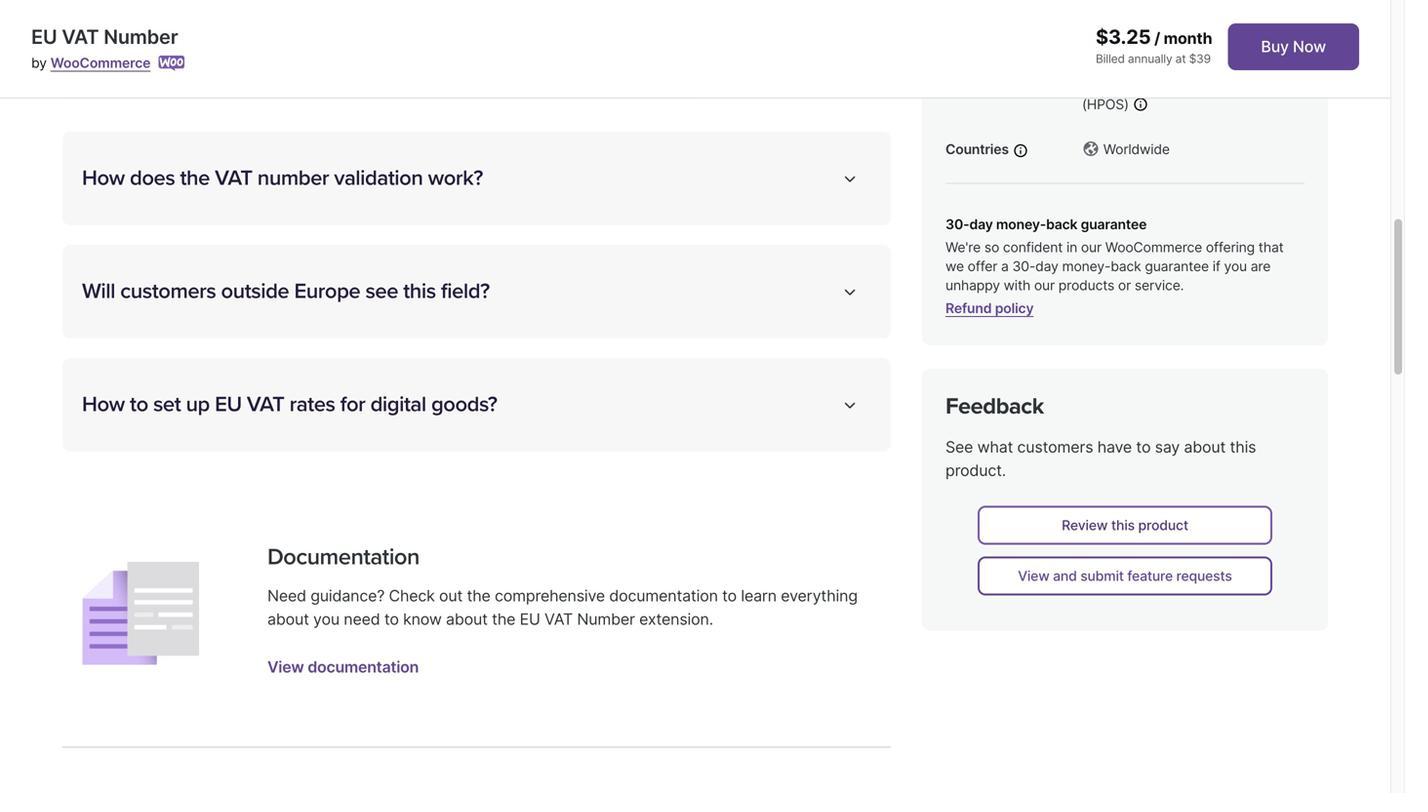 Task type: vqa. For each thing, say whether or not it's contained in the screenshot.
chevron up icon
no



Task type: describe. For each thing, give the bounding box(es) containing it.
0 vertical spatial money-
[[997, 216, 1047, 233]]

0 horizontal spatial about
[[268, 610, 309, 629]]

0 horizontal spatial eu
[[31, 25, 57, 49]]

if
[[1213, 258, 1221, 275]]

cart & checkout blocks
[[1083, 53, 1232, 70]]

buy
[[1262, 37, 1290, 56]]

0 vertical spatial this
[[403, 279, 436, 304]]

1 horizontal spatial back
[[1111, 258, 1142, 275]]

vat left rates
[[247, 392, 284, 418]]

to inside see what customers have to say about this product.
[[1137, 438, 1151, 457]]

management
[[1083, 15, 1168, 32]]

by
[[31, 55, 47, 71]]

worldwide
[[1100, 141, 1171, 158]]

(hpos)
[[1083, 96, 1130, 113]]

by woocommerce
[[31, 55, 151, 71]]

view and submit feature requests
[[1019, 568, 1233, 585]]

how to set up eu vat rates for digital goods?
[[82, 392, 498, 418]]

have
[[1098, 438, 1133, 457]]

guidance?
[[311, 587, 385, 606]]

work?
[[428, 165, 483, 191]]

this inside see what customers have to say about this product.
[[1231, 438, 1257, 457]]

validation
[[334, 165, 423, 191]]

customers inside see what customers have to say about this product.
[[1018, 438, 1094, 457]]

or
[[1119, 277, 1132, 294]]

feature
[[1128, 568, 1174, 585]]

for
[[340, 392, 366, 418]]

submit
[[1081, 568, 1125, 585]]

woocommerce link
[[50, 55, 151, 71]]

need guidance? check out the comprehensive documentation to learn everything about you need to know about the eu vat number extension.
[[268, 587, 858, 629]]

we're
[[946, 239, 981, 256]]

that
[[1259, 239, 1284, 256]]

buy now
[[1262, 37, 1327, 56]]

up
[[186, 392, 210, 418]]

in
[[1067, 239, 1078, 256]]

feedback
[[946, 393, 1045, 421]]

product.
[[946, 461, 1007, 480]]

say
[[1156, 438, 1181, 457]]

blocks
[[1190, 53, 1232, 70]]

documentation
[[268, 544, 420, 571]]

1 vertical spatial guarantee
[[1146, 258, 1210, 275]]

check
[[389, 587, 435, 606]]

eu inside need guidance? check out the comprehensive documentation to learn everything about you need to know about the eu vat number extension.
[[520, 610, 541, 629]]

$39
[[1190, 52, 1212, 66]]

eu vat number
[[31, 25, 178, 49]]

high
[[1083, 74, 1112, 91]]

outside
[[221, 279, 289, 304]]

order
[[1200, 74, 1236, 91]]

1 horizontal spatial eu
[[215, 392, 242, 418]]

rates
[[290, 392, 335, 418]]

number inside need guidance? check out the comprehensive documentation to learn everything about you need to know about the eu vat number extension.
[[577, 610, 635, 629]]

/
[[1155, 29, 1161, 48]]

1 vertical spatial day
[[1036, 258, 1059, 275]]

digital
[[371, 392, 426, 418]]

view documentation
[[268, 658, 419, 677]]

will
[[82, 279, 115, 304]]

month
[[1164, 29, 1213, 48]]

1 vertical spatial the
[[467, 587, 491, 606]]

learn
[[741, 587, 777, 606]]

buy now link
[[1229, 23, 1360, 70]]

everything
[[781, 587, 858, 606]]

know
[[403, 610, 442, 629]]

0 horizontal spatial our
[[1035, 277, 1056, 294]]

europe
[[294, 279, 361, 304]]

billed
[[1096, 52, 1126, 66]]

1 horizontal spatial money-
[[1063, 258, 1111, 275]]

0 vertical spatial number
[[104, 25, 178, 49]]

need
[[344, 610, 380, 629]]

this inside review this product button
[[1112, 517, 1136, 534]]

checkout
[[1126, 53, 1187, 70]]

to left set
[[130, 392, 148, 418]]

and
[[1054, 568, 1078, 585]]

30-day money-back guarantee we're so confident in our woocommerce offering that we offer a 30-day money-back guarantee if you are unhappy with our products or service. refund policy
[[946, 216, 1284, 317]]

2 vertical spatial the
[[492, 610, 516, 629]]

does
[[130, 165, 175, 191]]

how for how does the vat number validation work?
[[82, 165, 125, 191]]

goods?
[[432, 392, 498, 418]]

store
[[1244, 0, 1279, 13]]

$3.25
[[1096, 25, 1152, 49]]

are
[[1251, 258, 1271, 275]]

offering
[[1207, 239, 1256, 256]]

to right 'need'
[[385, 610, 399, 629]]

see
[[946, 438, 974, 457]]

products
[[1059, 277, 1115, 294]]

store management
[[1083, 0, 1279, 32]]

about inside see what customers have to say about this product.
[[1185, 438, 1226, 457]]

extension.
[[640, 610, 714, 629]]

view documentation link
[[268, 658, 419, 677]]



Task type: locate. For each thing, give the bounding box(es) containing it.
guarantee up service.
[[1146, 258, 1210, 275]]

confident
[[1004, 239, 1063, 256]]

performance
[[1116, 74, 1197, 91]]

vat
[[62, 25, 99, 49], [215, 165, 252, 191], [247, 392, 284, 418], [545, 610, 573, 629]]

view left the and
[[1019, 568, 1050, 585]]

1 horizontal spatial the
[[467, 587, 491, 606]]

0 horizontal spatial money-
[[997, 216, 1047, 233]]

1 horizontal spatial this
[[1112, 517, 1136, 534]]

extra information image
[[1133, 97, 1149, 112]]

you right if
[[1225, 258, 1248, 275]]

1 vertical spatial you
[[313, 610, 340, 629]]

our
[[1082, 239, 1102, 256], [1035, 277, 1056, 294]]

about down need
[[268, 610, 309, 629]]

money- up products
[[1063, 258, 1111, 275]]

this
[[403, 279, 436, 304], [1231, 438, 1257, 457], [1112, 517, 1136, 534]]

0 vertical spatial documentation
[[610, 587, 718, 606]]

this right "see"
[[403, 279, 436, 304]]

0 horizontal spatial customers
[[120, 279, 216, 304]]

30-
[[946, 216, 970, 233], [1013, 258, 1036, 275]]

vat down comprehensive
[[545, 610, 573, 629]]

eu up by
[[31, 25, 57, 49]]

our right in
[[1082, 239, 1102, 256]]

how for how to set up eu vat rates for digital goods?
[[82, 392, 125, 418]]

money- up confident
[[997, 216, 1047, 233]]

this right review
[[1112, 517, 1136, 534]]

0 vertical spatial the
[[180, 165, 210, 191]]

now
[[1294, 37, 1327, 56]]

documentation up extension.
[[610, 587, 718, 606]]

review this product
[[1062, 517, 1189, 534]]

woocommerce up service.
[[1106, 239, 1203, 256]]

2 horizontal spatial the
[[492, 610, 516, 629]]

1 how from the top
[[82, 165, 125, 191]]

1 horizontal spatial documentation
[[610, 587, 718, 606]]

0 horizontal spatial day
[[970, 216, 994, 233]]

woocommerce inside the 30-day money-back guarantee we're so confident in our woocommerce offering that we offer a 30-day money-back guarantee if you are unhappy with our products or service. refund policy
[[1106, 239, 1203, 256]]

eu down comprehensive
[[520, 610, 541, 629]]

view
[[1019, 568, 1050, 585], [268, 658, 304, 677]]

documentation
[[610, 587, 718, 606], [308, 658, 419, 677]]

this right say
[[1231, 438, 1257, 457]]

store management link
[[1083, 0, 1279, 32]]

1 vertical spatial documentation
[[308, 658, 419, 677]]

you inside the 30-day money-back guarantee we're so confident in our woocommerce offering that we offer a 30-day money-back guarantee if you are unhappy with our products or service. refund policy
[[1225, 258, 1248, 275]]

to
[[130, 392, 148, 418], [1137, 438, 1151, 457], [723, 587, 737, 606], [385, 610, 399, 629]]

$3.25 / month billed annually at $39
[[1096, 25, 1213, 66]]

0 vertical spatial eu
[[31, 25, 57, 49]]

will customers outside europe see this field?
[[82, 279, 490, 304]]

how left set
[[82, 392, 125, 418]]

1 horizontal spatial woocommerce
[[1106, 239, 1203, 256]]

view for view documentation
[[268, 658, 304, 677]]

&
[[1114, 53, 1123, 70]]

0 horizontal spatial this
[[403, 279, 436, 304]]

0 vertical spatial customers
[[120, 279, 216, 304]]

what
[[978, 438, 1014, 457]]

view down need
[[268, 658, 304, 677]]

the down comprehensive
[[492, 610, 516, 629]]

at
[[1176, 52, 1187, 66]]

1 vertical spatial how
[[82, 392, 125, 418]]

number
[[258, 165, 329, 191]]

eu vat number field with focus showing the label above and description below, both editable in the setting image
[[62, 0, 697, 100]]

you inside need guidance? check out the comprehensive documentation to learn everything about you need to know about the eu vat number extension.
[[313, 610, 340, 629]]

1 vertical spatial money-
[[1063, 258, 1111, 275]]

product
[[1139, 517, 1189, 534]]

about right say
[[1185, 438, 1226, 457]]

the right does at the top left of page
[[180, 165, 210, 191]]

1 horizontal spatial day
[[1036, 258, 1059, 275]]

we
[[946, 258, 965, 275]]

guarantee
[[1081, 216, 1147, 233], [1146, 258, 1210, 275]]

1 vertical spatial this
[[1231, 438, 1257, 457]]

annually
[[1129, 52, 1173, 66]]

0 horizontal spatial number
[[104, 25, 178, 49]]

the right out
[[467, 587, 491, 606]]

requests
[[1177, 568, 1233, 585]]

1 horizontal spatial view
[[1019, 568, 1050, 585]]

money-
[[997, 216, 1047, 233], [1063, 258, 1111, 275]]

how
[[82, 165, 125, 191], [82, 392, 125, 418]]

to left say
[[1137, 438, 1151, 457]]

vat inside need guidance? check out the comprehensive documentation to learn everything about you need to know about the eu vat number extension.
[[545, 610, 573, 629]]

see
[[366, 279, 398, 304]]

0 horizontal spatial documentation
[[308, 658, 419, 677]]

vat up by woocommerce
[[62, 25, 99, 49]]

30- up we're
[[946, 216, 970, 233]]

2 vertical spatial this
[[1112, 517, 1136, 534]]

0 vertical spatial back
[[1047, 216, 1078, 233]]

documentation inside need guidance? check out the comprehensive documentation to learn everything about you need to know about the eu vat number extension.
[[610, 587, 718, 606]]

1 vertical spatial woocommerce
[[1106, 239, 1203, 256]]

policy
[[996, 300, 1034, 317]]

day down confident
[[1036, 258, 1059, 275]]

refund
[[946, 300, 992, 317]]

developed by woocommerce image
[[158, 56, 185, 71]]

review this product button
[[978, 506, 1273, 545]]

unhappy
[[946, 277, 1001, 294]]

0 horizontal spatial view
[[268, 658, 304, 677]]

with
[[1004, 277, 1031, 294]]

0 horizontal spatial 30-
[[946, 216, 970, 233]]

need
[[268, 587, 306, 606]]

high performance order storage (hpos)
[[1083, 74, 1290, 113]]

number down comprehensive
[[577, 610, 635, 629]]

back up in
[[1047, 216, 1078, 233]]

you down 'guidance?'
[[313, 610, 340, 629]]

vat left number at the left top
[[215, 165, 252, 191]]

cart
[[1083, 53, 1110, 70]]

out
[[439, 587, 463, 606]]

back up the "or"
[[1111, 258, 1142, 275]]

0 vertical spatial how
[[82, 165, 125, 191]]

service.
[[1135, 277, 1185, 294]]

1 vertical spatial 30-
[[1013, 258, 1036, 275]]

review
[[1062, 517, 1108, 534]]

to left learn
[[723, 587, 737, 606]]

back
[[1047, 216, 1078, 233], [1111, 258, 1142, 275]]

0 horizontal spatial woocommerce
[[50, 55, 151, 71]]

2 vertical spatial eu
[[520, 610, 541, 629]]

0 vertical spatial our
[[1082, 239, 1102, 256]]

1 horizontal spatial number
[[577, 610, 635, 629]]

0 horizontal spatial you
[[313, 610, 340, 629]]

2 horizontal spatial this
[[1231, 438, 1257, 457]]

customers
[[120, 279, 216, 304], [1018, 438, 1094, 457]]

eu right the up
[[215, 392, 242, 418]]

about down out
[[446, 610, 488, 629]]

2 how from the top
[[82, 392, 125, 418]]

1 horizontal spatial our
[[1082, 239, 1102, 256]]

woocommerce down eu vat number
[[50, 55, 151, 71]]

2 horizontal spatial eu
[[520, 610, 541, 629]]

1 horizontal spatial 30-
[[1013, 258, 1036, 275]]

customers right the "will"
[[120, 279, 216, 304]]

you
[[1225, 258, 1248, 275], [313, 610, 340, 629]]

1 horizontal spatial about
[[446, 610, 488, 629]]

view for view and submit feature requests
[[1019, 568, 1050, 585]]

so
[[985, 239, 1000, 256]]

number up developed by woocommerce image
[[104, 25, 178, 49]]

guarantee up the "or"
[[1081, 216, 1147, 233]]

1 horizontal spatial you
[[1225, 258, 1248, 275]]

our right with
[[1035, 277, 1056, 294]]

0 horizontal spatial the
[[180, 165, 210, 191]]

refund policy link
[[946, 300, 1034, 317]]

number
[[104, 25, 178, 49], [577, 610, 635, 629]]

eu
[[31, 25, 57, 49], [215, 392, 242, 418], [520, 610, 541, 629]]

2 horizontal spatial about
[[1185, 438, 1226, 457]]

how does the vat number validation work?
[[82, 165, 483, 191]]

0 vertical spatial view
[[1019, 568, 1050, 585]]

day
[[970, 216, 994, 233], [1036, 258, 1059, 275]]

0 vertical spatial guarantee
[[1081, 216, 1147, 233]]

30- right a
[[1013, 258, 1036, 275]]

about
[[1185, 438, 1226, 457], [268, 610, 309, 629], [446, 610, 488, 629]]

1 vertical spatial our
[[1035, 277, 1056, 294]]

a
[[1002, 258, 1009, 275]]

1 vertical spatial customers
[[1018, 438, 1094, 457]]

how left does at the top left of page
[[82, 165, 125, 191]]

day up so
[[970, 216, 994, 233]]

set
[[153, 392, 181, 418]]

0 vertical spatial 30-
[[946, 216, 970, 233]]

1 vertical spatial eu
[[215, 392, 242, 418]]

0 horizontal spatial back
[[1047, 216, 1078, 233]]

1 horizontal spatial customers
[[1018, 438, 1094, 457]]

offer
[[968, 258, 998, 275]]

field?
[[441, 279, 490, 304]]

woocommerce
[[50, 55, 151, 71], [1106, 239, 1203, 256]]

the
[[180, 165, 210, 191], [467, 587, 491, 606], [492, 610, 516, 629]]

0 vertical spatial you
[[1225, 258, 1248, 275]]

customers left have
[[1018, 438, 1094, 457]]

countries
[[946, 141, 1009, 158]]

0 vertical spatial day
[[970, 216, 994, 233]]

documentation down 'need'
[[308, 658, 419, 677]]

1 vertical spatial view
[[268, 658, 304, 677]]

see what customers have to say about this product.
[[946, 438, 1257, 480]]

view and submit feature requests link
[[978, 557, 1273, 596]]

0 vertical spatial woocommerce
[[50, 55, 151, 71]]

1 vertical spatial number
[[577, 610, 635, 629]]

1 vertical spatial back
[[1111, 258, 1142, 275]]

storage
[[1240, 74, 1290, 91]]

comprehensive
[[495, 587, 605, 606]]



